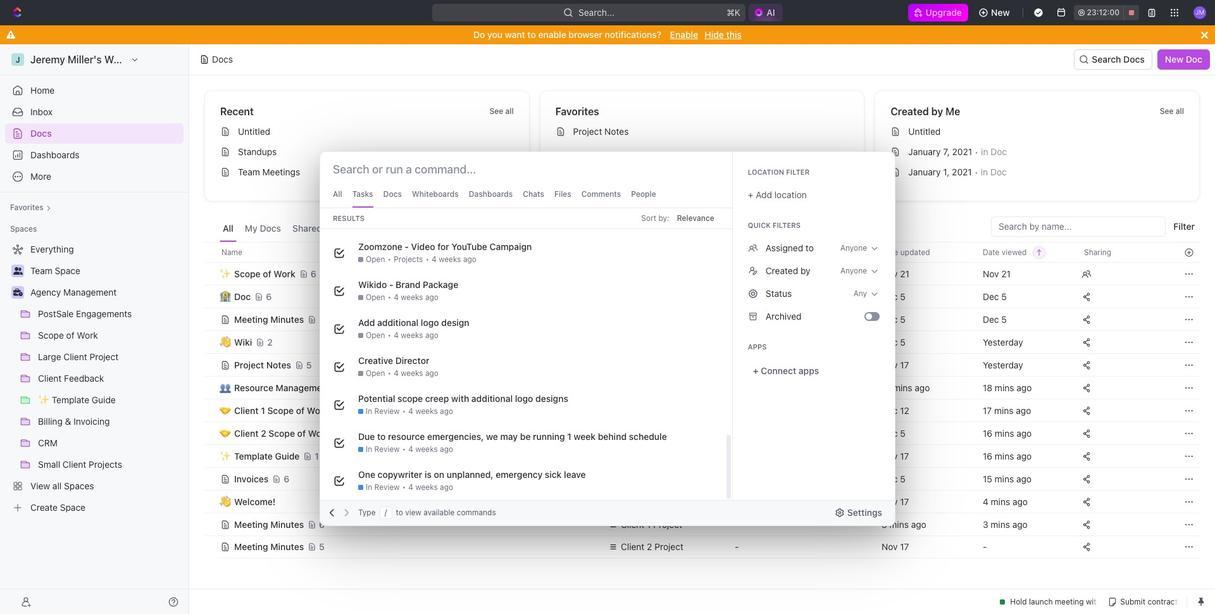 Task type: describe. For each thing, give the bounding box(es) containing it.
for
[[438, 241, 449, 252]]

row containing project notes
[[204, 352, 1200, 378]]

archived inside button
[[482, 223, 519, 234]]

work up client 2 scope of work docs
[[307, 405, 329, 416]]

6 for meeting minutes
[[319, 519, 325, 530]]

status
[[766, 288, 792, 299]]

all for created by me
[[1176, 106, 1184, 116]]

brainlounge - brand package
[[358, 203, 480, 214]]

wiki
[[234, 336, 252, 347]]

in review for copywriter
[[366, 482, 400, 492]]

1 vertical spatial archived
[[766, 311, 802, 322]]

xqnvl image for assigned to
[[748, 243, 758, 253]]

shared button
[[289, 216, 325, 242]]

untitled link for created by me
[[886, 122, 1194, 142]]

1 horizontal spatial add
[[756, 189, 772, 200]]

1 vertical spatial logo
[[515, 393, 533, 404]]

sharing
[[1084, 247, 1112, 257]]

table containing scope of work
[[204, 242, 1200, 560]]

scope down name at the top left of the page
[[234, 268, 261, 279]]

nov 17 for 4 mins ago
[[882, 496, 909, 507]]

client for client 2 project
[[621, 541, 645, 552]]

date updated button
[[874, 242, 938, 262]]

+ connect apps
[[753, 365, 819, 376]]

meeting minutes for client 1 project
[[234, 519, 304, 530]]

to right want
[[528, 29, 536, 40]]

4 weeks ago for -
[[394, 292, 439, 302]]

inbox link
[[5, 102, 184, 122]]

0 vertical spatial favorites
[[556, 106, 599, 117]]

scope down resource management
[[267, 405, 294, 416]]

nov 17 for yesterday
[[882, 359, 909, 370]]

notes inside table
[[266, 359, 291, 370]]

recent
[[220, 106, 254, 117]]

on
[[434, 469, 444, 480]]

minutes for client 2 project
[[271, 541, 304, 552]]

team meetings
[[238, 166, 300, 177]]

1 nov 21 from the left
[[882, 268, 910, 279]]

dec 5 for meeting minutes
[[882, 314, 906, 324]]

brainlounge
[[358, 203, 408, 214]]

agency management inside table
[[621, 496, 707, 507]]

favorites button
[[5, 200, 56, 215]]

business time image
[[13, 289, 22, 296]]

campaign
[[490, 241, 532, 252]]

yesterday for 5
[[983, 336, 1023, 347]]

2 column header from the left
[[601, 242, 727, 263]]

in for potential scope creep with additional logo designs
[[366, 406, 372, 416]]

filter
[[786, 168, 810, 176]]

row containing client 2 scope of work docs
[[204, 421, 1200, 446]]

zoomzone - video for youtube campaign
[[358, 241, 532, 252]]

2 3 from the left
[[983, 519, 989, 530]]

dec 5 for doc
[[882, 291, 906, 302]]

4 weeks ago down 'zoomzone - video for youtube campaign'
[[432, 254, 477, 264]]

be
[[520, 431, 531, 442]]

name
[[222, 247, 242, 257]]

2 21 from the left
[[1002, 268, 1011, 279]]

filters
[[773, 221, 801, 229]]

agency inside table
[[621, 496, 652, 507]]

location
[[748, 168, 784, 176]]

hide
[[705, 29, 724, 40]]

see all for created by me
[[1160, 106, 1184, 116]]

docs left due
[[332, 428, 353, 438]]

1 column header from the left
[[204, 242, 218, 263]]

4 for additional
[[394, 330, 399, 340]]

6 for doc
[[266, 291, 272, 302]]

4 for scope
[[408, 406, 413, 416]]

0 vertical spatial project notes
[[573, 126, 629, 137]]

xqnvl image
[[748, 289, 758, 299]]

team meetings link
[[215, 162, 524, 182]]

1 minutes from the top
[[271, 314, 304, 324]]

is
[[425, 469, 432, 480]]

scope
[[398, 393, 423, 404]]

1 meeting from the top
[[234, 314, 268, 324]]

january 7, 2021 • in doc
[[909, 146, 1007, 157]]

1 3 from the left
[[882, 519, 887, 530]]

sidebar navigation
[[0, 44, 189, 614]]

standups link
[[215, 142, 524, 162]]

docs inside the sidebar navigation
[[30, 128, 52, 139]]

upgrade link
[[908, 4, 969, 22]]

nov for 16 mins ago
[[882, 450, 898, 461]]

18 mins ago
[[983, 382, 1032, 393]]

by:
[[659, 213, 669, 223]]

search docs
[[1092, 54, 1145, 65]]

management for agency management link
[[63, 287, 117, 298]]

15
[[983, 473, 992, 484]]

client for client 1 project
[[621, 519, 645, 530]]

apps
[[799, 365, 819, 376]]

see all button for created by me
[[1155, 104, 1189, 119]]

untitled link for recent
[[215, 122, 524, 142]]

favorites inside favorites button
[[10, 203, 44, 212]]

commands
[[457, 508, 496, 517]]

row containing doc
[[204, 284, 1200, 309]]

dec for wiki
[[882, 336, 898, 347]]

2021 for january 1, 2021
[[952, 166, 972, 177]]

comments
[[582, 189, 621, 199]]

1 vertical spatial 12
[[315, 450, 324, 461]]

assigned to
[[766, 242, 814, 253]]

weeks for copywriter
[[415, 482, 438, 492]]

docs right search
[[1124, 54, 1145, 65]]

quick
[[748, 221, 771, 229]]

+ for + connect apps
[[753, 365, 759, 376]]

brainlounge - brand package link
[[320, 196, 732, 234]]

zoomzone
[[358, 241, 402, 252]]

nov down "date viewed"
[[983, 268, 999, 279]]

untitled for recent
[[238, 126, 270, 137]]

weeks for director
[[401, 368, 423, 378]]

• for january 1, 2021
[[975, 167, 979, 177]]

do you want to enable browser notifications? enable hide this
[[473, 29, 742, 40]]

weeks for additional
[[401, 330, 423, 340]]

of down my docs button at left
[[263, 268, 271, 279]]

tab list containing all
[[220, 216, 523, 242]]

new doc
[[1165, 54, 1203, 65]]

business time image
[[609, 498, 617, 505]]

designs
[[536, 393, 568, 404]]

in for due to resource emergencies, we may be running 1 week behind schedule
[[366, 444, 372, 454]]

row containing invoices
[[204, 466, 1200, 492]]

date viewed button
[[975, 242, 1046, 262]]

workspace
[[374, 223, 421, 234]]

in review for scope
[[366, 406, 400, 416]]

to right /
[[396, 508, 403, 517]]

17 for 16 mins ago
[[900, 450, 909, 461]]

docs up brainlounge
[[383, 189, 402, 199]]

chats
[[523, 189, 544, 199]]

row containing client 1 scope of work docs
[[204, 398, 1200, 423]]

location
[[775, 189, 807, 200]]

nov for -
[[882, 541, 898, 552]]

see all for recent
[[490, 106, 514, 116]]

creep
[[425, 393, 449, 404]]

2 nov 21 from the left
[[983, 268, 1011, 279]]

template guide
[[234, 450, 300, 461]]

client 1 scope of work docs
[[234, 405, 352, 416]]

1 horizontal spatial additional
[[472, 393, 513, 404]]

6 for invoices
[[284, 473, 289, 484]]

shared
[[293, 223, 322, 234]]

date for date updated
[[882, 247, 899, 257]]

template
[[234, 450, 273, 461]]

nov for yesterday
[[882, 359, 898, 370]]

row containing template guide
[[204, 443, 1200, 469]]

doc inside table
[[234, 291, 251, 302]]

copywriter
[[378, 469, 422, 480]]

browser
[[569, 29, 603, 40]]

2 for wiki
[[267, 336, 273, 347]]

quick filters
[[748, 221, 801, 229]]

open for wikido
[[366, 292, 385, 302]]

relevance
[[677, 213, 715, 223]]

settings button
[[830, 503, 890, 523]]

add additional logo design
[[358, 317, 469, 328]]

welcome! button
[[220, 490, 593, 513]]

my
[[245, 223, 258, 234]]

me
[[946, 106, 960, 117]]

1,
[[943, 166, 950, 177]]

14 row from the top
[[204, 534, 1200, 560]]

inbox
[[30, 106, 53, 117]]

management for resource management button
[[276, 382, 330, 393]]

1 horizontal spatial all
[[333, 189, 342, 199]]

dashboards link
[[5, 145, 184, 165]]

16 for 17
[[983, 450, 993, 461]]

weeks for -
[[401, 292, 423, 302]]

anyone for assigned to
[[841, 243, 867, 253]]

dec for doc
[[882, 291, 898, 302]]

dec for invoices
[[882, 473, 898, 484]]

xqnvl image for created by
[[748, 266, 758, 276]]

client 2 scope of work docs
[[234, 428, 353, 438]]

behind
[[598, 431, 627, 442]]

0 vertical spatial 17 mins ago
[[882, 382, 930, 393]]

4 mins ago
[[983, 496, 1028, 507]]

dashboards inside the sidebar navigation
[[30, 149, 80, 160]]

work down my docs button at left
[[274, 268, 295, 279]]

0 vertical spatial scope of work
[[234, 268, 295, 279]]

4 weeks ago for copywriter
[[408, 482, 453, 492]]

15 mins ago
[[983, 473, 1032, 484]]

january for january 7, 2021
[[909, 146, 941, 157]]

dec 5 for client 2 scope of work docs
[[882, 428, 906, 438]]

0 vertical spatial logo
[[421, 317, 439, 328]]

review for scope
[[374, 406, 400, 416]]

docs up client 2 scope of work docs
[[331, 405, 352, 416]]

0 vertical spatial 12
[[900, 405, 910, 416]]

2021 for january 7, 2021
[[952, 146, 972, 157]]

created by me
[[891, 106, 960, 117]]

due
[[358, 431, 375, 442]]

emergencies,
[[427, 431, 484, 442]]

available
[[424, 508, 455, 517]]

january for january 1, 2021
[[909, 166, 941, 177]]

all button
[[220, 216, 237, 242]]

4 weeks ago for scope
[[408, 406, 453, 416]]

assigned button
[[429, 216, 474, 242]]

scope up guide
[[269, 428, 295, 438]]

to up "created by"
[[806, 242, 814, 253]]

4 weeks ago for additional
[[394, 330, 439, 340]]

sick
[[545, 469, 562, 480]]

package for brainlounge - brand package
[[444, 203, 480, 214]]

⌘k
[[727, 7, 741, 18]]

review for copywriter
[[374, 482, 400, 492]]

/
[[385, 508, 387, 517]]

2 for client 1 scope of work docs
[[367, 405, 373, 416]]

23:12:00
[[1087, 8, 1120, 17]]

doc inside button
[[1186, 54, 1203, 65]]

1 horizontal spatial 17 mins ago
[[983, 405, 1031, 416]]

agency management link
[[30, 282, 181, 303]]

results
[[333, 214, 365, 222]]

resource management button
[[220, 376, 593, 399]]



Task type: locate. For each thing, give the bounding box(es) containing it.
1 horizontal spatial favorites
[[556, 106, 599, 117]]

1 for client 1 scope of work docs
[[261, 405, 265, 416]]

2 see all button from the left
[[1155, 104, 1189, 119]]

1 16 from the top
[[983, 428, 993, 438]]

search...
[[579, 7, 615, 18]]

xqnvl image down 'quick'
[[748, 243, 758, 253]]

0 horizontal spatial see all button
[[484, 104, 519, 119]]

row
[[204, 242, 1200, 263], [204, 261, 1200, 286], [204, 284, 1200, 309], [204, 307, 1200, 332], [204, 329, 1200, 355], [204, 352, 1200, 378], [204, 376, 1200, 399], [204, 398, 1200, 423], [204, 421, 1200, 446], [204, 443, 1200, 469], [204, 466, 1200, 492], [204, 490, 1200, 513], [204, 512, 1200, 537], [204, 534, 1200, 560]]

brand down projects
[[396, 279, 421, 290]]

weeks down the resource
[[415, 444, 438, 454]]

open down zoomzone at the top left of the page
[[366, 254, 385, 264]]

4 weeks ago down add additional logo design
[[394, 330, 439, 340]]

client
[[234, 405, 259, 416], [234, 428, 259, 438], [621, 519, 645, 530], [621, 541, 645, 552]]

Search by name... text field
[[999, 217, 1159, 236]]

3 in review from the top
[[366, 482, 400, 492]]

1 vertical spatial new
[[1165, 54, 1184, 65]]

7 row from the top
[[204, 376, 1200, 399]]

my docs
[[245, 223, 281, 234]]

1 horizontal spatial new
[[1165, 54, 1184, 65]]

2 yesterday from the top
[[983, 359, 1023, 370]]

3 nov 17 from the top
[[882, 496, 909, 507]]

0 horizontal spatial created
[[766, 265, 798, 276]]

all for recent
[[505, 106, 514, 116]]

see all
[[490, 106, 514, 116], [1160, 106, 1184, 116]]

new inside 'button'
[[991, 7, 1010, 18]]

1 nov 17 from the top
[[882, 359, 909, 370]]

one
[[358, 469, 375, 480]]

all left tasks
[[333, 189, 342, 199]]

dec for meeting minutes
[[882, 314, 898, 324]]

weeks down wikido - brand package
[[401, 292, 423, 302]]

2 row from the top
[[204, 261, 1200, 286]]

dec for client 1 scope of work docs
[[882, 405, 898, 416]]

2 untitled from the left
[[909, 126, 941, 137]]

wikido
[[358, 279, 387, 290]]

in for one copywriter is on unplanned, emergency sick leave
[[366, 482, 372, 492]]

2 16 from the top
[[983, 450, 993, 461]]

nov
[[882, 268, 898, 279], [983, 268, 999, 279], [882, 359, 898, 370], [882, 450, 898, 461], [882, 496, 898, 507], [882, 541, 898, 552]]

0 vertical spatial 16
[[983, 428, 993, 438]]

2 16 mins ago from the top
[[983, 450, 1032, 461]]

january 1, 2021 • in doc
[[909, 166, 1007, 177]]

4 for copywriter
[[408, 482, 413, 492]]

upgrade
[[926, 7, 962, 18]]

8 row from the top
[[204, 398, 1200, 423]]

0 vertical spatial review
[[374, 406, 400, 416]]

all
[[505, 106, 514, 116], [1176, 106, 1184, 116]]

client for client 2 scope of work docs
[[234, 428, 259, 438]]

17 for 4 mins ago
[[900, 496, 909, 507]]

type
[[358, 508, 376, 517]]

video
[[411, 241, 435, 252]]

17 mins ago down 18 mins ago
[[983, 405, 1031, 416]]

tasks
[[352, 189, 373, 199]]

1 vertical spatial notes
[[266, 359, 291, 370]]

1 vertical spatial favorites
[[10, 203, 44, 212]]

1 horizontal spatial untitled link
[[886, 122, 1194, 142]]

2021 right 7, on the top right
[[952, 146, 972, 157]]

1 in review from the top
[[366, 406, 400, 416]]

1 vertical spatial all
[[223, 223, 233, 234]]

management inside the sidebar navigation
[[63, 287, 117, 298]]

1 vertical spatial agency
[[621, 496, 652, 507]]

7,
[[943, 146, 950, 157]]

2 see all from the left
[[1160, 106, 1184, 116]]

0 horizontal spatial agency
[[30, 287, 61, 298]]

0 vertical spatial 2021
[[952, 146, 972, 157]]

+ down location
[[748, 189, 754, 200]]

1 horizontal spatial agency
[[621, 496, 652, 507]]

client up client 2 project
[[621, 519, 645, 530]]

package for wikido - brand package
[[423, 279, 458, 290]]

1 yesterday from the top
[[983, 336, 1023, 347]]

additional
[[377, 317, 419, 328], [472, 393, 513, 404]]

0 vertical spatial 16 mins ago
[[983, 428, 1032, 438]]

running
[[533, 431, 565, 442]]

1 vertical spatial by
[[801, 265, 811, 276]]

standups
[[238, 146, 277, 157]]

2 vertical spatial meeting minutes
[[234, 541, 304, 552]]

agency right business time image
[[621, 496, 652, 507]]

design
[[441, 317, 469, 328]]

archived down status
[[766, 311, 802, 322]]

4 weeks ago down wikido - brand package
[[394, 292, 439, 302]]

0 vertical spatial archived
[[482, 223, 519, 234]]

new doc button
[[1158, 49, 1210, 70]]

3 meeting from the top
[[234, 541, 268, 552]]

2 xqnvl image from the top
[[748, 266, 758, 276]]

4 down wikido - brand package
[[394, 292, 399, 302]]

0 horizontal spatial 21
[[900, 268, 910, 279]]

0 horizontal spatial date
[[882, 247, 899, 257]]

docs inside tab list
[[260, 223, 281, 234]]

3 mins ago down 4 mins ago
[[983, 519, 1028, 530]]

1 horizontal spatial 1
[[567, 431, 572, 442]]

2 minutes from the top
[[271, 519, 304, 530]]

weeks for scope
[[415, 406, 438, 416]]

logo
[[421, 317, 439, 328], [515, 393, 533, 404]]

2 open from the top
[[366, 292, 385, 302]]

meeting for client 1 project
[[234, 519, 268, 530]]

0 horizontal spatial 12
[[315, 450, 324, 461]]

1 vertical spatial meeting
[[234, 519, 268, 530]]

1 up client 2 project
[[647, 519, 651, 530]]

5 row from the top
[[204, 329, 1200, 355]]

archived up campaign
[[482, 223, 519, 234]]

enable
[[538, 29, 566, 40]]

0 vertical spatial •
[[975, 147, 979, 157]]

2 vertical spatial management
[[654, 496, 707, 507]]

0 horizontal spatial dashboards
[[30, 149, 80, 160]]

4 for -
[[394, 292, 399, 302]]

january left 7, on the top right
[[909, 146, 941, 157]]

my docs button
[[242, 216, 284, 242]]

0 vertical spatial additional
[[377, 317, 419, 328]]

1 horizontal spatial dashboards
[[469, 189, 513, 199]]

0 vertical spatial 1
[[261, 405, 265, 416]]

all left my
[[223, 223, 233, 234]]

2 for client 2 scope of work docs
[[369, 428, 374, 438]]

•
[[975, 147, 979, 157], [975, 167, 979, 177]]

4 row from the top
[[204, 307, 1200, 332]]

date left viewed
[[983, 247, 1000, 257]]

3
[[882, 519, 887, 530], [983, 519, 989, 530]]

agency management inside the sidebar navigation
[[30, 287, 117, 298]]

tags
[[735, 247, 752, 257]]

we
[[486, 431, 498, 442]]

1 vertical spatial xqnvl image
[[748, 266, 758, 276]]

creative director
[[358, 355, 429, 366]]

by for created by
[[801, 265, 811, 276]]

+
[[748, 189, 754, 200], [753, 365, 759, 376]]

anyone
[[841, 243, 867, 253], [841, 266, 867, 275]]

add down location
[[756, 189, 772, 200]]

0 horizontal spatial logo
[[421, 317, 439, 328]]

1 vertical spatial in review
[[366, 444, 400, 454]]

people
[[631, 189, 656, 199]]

home link
[[5, 80, 184, 101]]

4 open from the top
[[366, 368, 385, 378]]

new inside button
[[1165, 54, 1184, 65]]

nov 21 down date updated button
[[882, 268, 910, 279]]

created for created by me
[[891, 106, 929, 117]]

row containing scope of work
[[204, 261, 1200, 286]]

scope right week
[[621, 428, 647, 438]]

doc
[[1186, 54, 1203, 65], [991, 146, 1007, 157], [991, 166, 1007, 177], [234, 291, 251, 302]]

4 down "creative director"
[[394, 368, 399, 378]]

0 vertical spatial anyone
[[841, 243, 867, 253]]

6
[[311, 268, 316, 279], [266, 291, 272, 302], [284, 473, 289, 484], [319, 519, 325, 530]]

0 vertical spatial all
[[333, 189, 342, 199]]

docs up recent
[[212, 54, 233, 65]]

0 horizontal spatial scope of work
[[234, 268, 295, 279]]

all
[[333, 189, 342, 199], [223, 223, 233, 234]]

cell
[[204, 262, 218, 285], [601, 262, 727, 285], [204, 285, 218, 308], [601, 285, 727, 308], [204, 308, 218, 330], [601, 308, 727, 330], [204, 330, 218, 353], [601, 330, 727, 353], [204, 353, 218, 376], [601, 353, 727, 376], [204, 376, 218, 399], [601, 376, 727, 399], [204, 399, 218, 422], [601, 399, 727, 422], [204, 422, 218, 444], [204, 444, 218, 467], [204, 467, 218, 490], [204, 490, 218, 513], [204, 513, 218, 536], [204, 536, 218, 558]]

2 in review from the top
[[366, 444, 400, 454]]

minutes
[[271, 314, 304, 324], [271, 519, 304, 530], [271, 541, 304, 552]]

weeks for to
[[415, 444, 438, 454]]

0 horizontal spatial notes
[[266, 359, 291, 370]]

spaces
[[10, 224, 37, 234]]

location filter
[[748, 168, 810, 176]]

Search or run a command… text field
[[333, 162, 489, 177]]

1 3 mins ago from the left
[[882, 519, 927, 530]]

resource
[[388, 431, 425, 442]]

in down potential on the bottom left of the page
[[366, 406, 372, 416]]

logo left design
[[421, 317, 439, 328]]

nov down dec 12
[[882, 450, 898, 461]]

16 for 5
[[983, 428, 993, 438]]

meeting minutes
[[234, 314, 304, 324], [234, 519, 304, 530], [234, 541, 304, 552]]

1 all from the left
[[505, 106, 514, 116]]

1 vertical spatial 2021
[[952, 166, 972, 177]]

yesterday for 17
[[983, 359, 1023, 370]]

1 xqnvl image from the top
[[748, 243, 758, 253]]

4 weeks ago for director
[[394, 368, 439, 378]]

new button
[[974, 3, 1018, 23]]

column header
[[204, 242, 218, 263], [601, 242, 727, 263]]

assigned down filters
[[766, 242, 803, 253]]

4 for director
[[394, 368, 399, 378]]

18
[[983, 382, 993, 393]]

1 vertical spatial dashboards
[[469, 189, 513, 199]]

row containing name
[[204, 242, 1200, 263]]

1 horizontal spatial notes
[[605, 126, 629, 137]]

potential scope creep with additional logo designs
[[358, 393, 568, 404]]

2 see from the left
[[1160, 106, 1174, 116]]

creative
[[358, 355, 393, 366]]

in down january 7, 2021 • in doc
[[981, 166, 988, 177]]

open for creative
[[366, 368, 385, 378]]

untitled link
[[215, 122, 524, 142], [886, 122, 1194, 142]]

+ for + add location
[[748, 189, 754, 200]]

1 vertical spatial created
[[766, 265, 798, 276]]

1 see all button from the left
[[484, 104, 519, 119]]

16 mins ago up 15 mins ago
[[983, 450, 1032, 461]]

2 meeting from the top
[[234, 519, 268, 530]]

nov 17 for 16 mins ago
[[882, 450, 909, 461]]

whiteboards
[[412, 189, 459, 199]]

xqnvl image
[[748, 243, 758, 253], [748, 266, 758, 276]]

3 mins ago down settings
[[882, 519, 927, 530]]

3 row from the top
[[204, 284, 1200, 309]]

nov up dec 12
[[882, 359, 898, 370]]

2 nov 17 from the top
[[882, 450, 909, 461]]

17 for -
[[900, 541, 909, 552]]

17 mins ago
[[882, 382, 930, 393], [983, 405, 1031, 416]]

new for new
[[991, 7, 1010, 18]]

• inside january 1, 2021 • in doc
[[975, 167, 979, 177]]

0 horizontal spatial project notes
[[234, 359, 291, 370]]

scrollable content region
[[320, 0, 732, 500]]

0 horizontal spatial 17 mins ago
[[882, 382, 930, 393]]

brand for brainlounge
[[417, 203, 442, 214]]

additional up "creative director"
[[377, 317, 419, 328]]

see all button
[[484, 104, 519, 119], [1155, 104, 1189, 119]]

0 vertical spatial xqnvl image
[[748, 243, 758, 253]]

1 vertical spatial scope of work
[[621, 428, 681, 438]]

2 all from the left
[[1176, 106, 1184, 116]]

january left 1,
[[909, 166, 941, 177]]

• up january 1, 2021 • in doc
[[975, 147, 979, 157]]

see for created by me
[[1160, 106, 1174, 116]]

dec 5 for invoices
[[882, 473, 906, 484]]

9 row from the top
[[204, 421, 1200, 446]]

4 down the resource
[[408, 444, 413, 454]]

4 weeks ago down creep
[[408, 406, 453, 416]]

0 horizontal spatial all
[[505, 106, 514, 116]]

nov up settings
[[882, 496, 898, 507]]

1 vertical spatial package
[[423, 279, 458, 290]]

created
[[891, 106, 929, 117], [766, 265, 798, 276]]

anyone for created by
[[841, 266, 867, 275]]

open down wikido
[[366, 292, 385, 302]]

youtube
[[452, 241, 487, 252]]

4 down add additional logo design
[[394, 330, 399, 340]]

1 date from the left
[[882, 247, 899, 257]]

row containing wiki
[[204, 329, 1200, 355]]

4 inside table
[[983, 496, 989, 507]]

0 vertical spatial in review
[[366, 406, 400, 416]]

created by
[[766, 265, 811, 276]]

dec 5 for wiki
[[882, 336, 906, 347]]

in review down one at the left bottom of the page
[[366, 482, 400, 492]]

4 nov 17 from the top
[[882, 541, 909, 552]]

3 open from the top
[[366, 330, 385, 340]]

docs right my
[[260, 223, 281, 234]]

2 january from the top
[[909, 166, 941, 177]]

row containing resource management
[[204, 376, 1200, 399]]

1 vertical spatial +
[[753, 365, 759, 376]]

1 january from the top
[[909, 146, 941, 157]]

open up creative
[[366, 330, 385, 340]]

0 vertical spatial yesterday
[[983, 336, 1023, 347]]

nov down date updated button
[[882, 268, 898, 279]]

17 mins ago up dec 12
[[882, 382, 930, 393]]

to
[[528, 29, 536, 40], [806, 242, 814, 253], [377, 431, 386, 442], [396, 508, 403, 517]]

sort
[[641, 213, 656, 223]]

4 down 'zoomzone - video for youtube campaign'
[[432, 254, 437, 264]]

1 see from the left
[[490, 106, 503, 116]]

1
[[261, 405, 265, 416], [567, 431, 572, 442], [647, 519, 651, 530]]

in up january 1, 2021 • in doc
[[981, 146, 988, 157]]

see all button for recent
[[484, 104, 519, 119]]

4 down the copywriter
[[408, 482, 413, 492]]

nov for nov 21
[[882, 268, 898, 279]]

in review down due
[[366, 444, 400, 454]]

2 vertical spatial 1
[[647, 519, 651, 530]]

assigned inside button
[[432, 223, 471, 234]]

1 for client 1 project
[[647, 519, 651, 530]]

assigned for assigned to
[[766, 242, 803, 253]]

row containing welcome!
[[204, 490, 1200, 513]]

1 horizontal spatial management
[[276, 382, 330, 393]]

all inside all 'button'
[[223, 223, 233, 234]]

invoices
[[234, 473, 269, 484]]

1 left week
[[567, 431, 572, 442]]

column header down by:
[[601, 242, 727, 263]]

logo left designs
[[515, 393, 533, 404]]

files
[[555, 189, 571, 199]]

2 horizontal spatial management
[[654, 496, 707, 507]]

1 see all from the left
[[490, 106, 514, 116]]

0 horizontal spatial see
[[490, 106, 503, 116]]

meeting minutes for client 2 project
[[234, 541, 304, 552]]

0 vertical spatial notes
[[605, 126, 629, 137]]

1 vertical spatial add
[[358, 317, 375, 328]]

0 vertical spatial meeting minutes
[[234, 314, 304, 324]]

add inside scrollable content region
[[358, 317, 375, 328]]

1 vertical spatial brand
[[396, 279, 421, 290]]

-
[[411, 203, 415, 214], [405, 241, 409, 252], [389, 279, 393, 290], [735, 428, 739, 438], [735, 450, 739, 461], [735, 473, 739, 484], [735, 496, 739, 507], [735, 519, 739, 530], [735, 541, 739, 552], [983, 541, 987, 552]]

work
[[274, 268, 295, 279], [307, 405, 329, 416], [308, 428, 330, 438], [660, 428, 681, 438]]

untitled for created by me
[[909, 126, 941, 137]]

1 vertical spatial january
[[909, 166, 941, 177]]

work right behind
[[660, 428, 681, 438]]

of right behind
[[649, 428, 657, 438]]

1 open from the top
[[366, 254, 385, 264]]

1 vertical spatial additional
[[472, 393, 513, 404]]

tab list
[[220, 216, 523, 242]]

0 vertical spatial package
[[444, 203, 480, 214]]

with
[[451, 393, 469, 404]]

1 vertical spatial meeting minutes
[[234, 519, 304, 530]]

12 row from the top
[[204, 490, 1200, 513]]

1 untitled link from the left
[[215, 122, 524, 142]]

0 horizontal spatial assigned
[[432, 223, 471, 234]]

nov 17 for -
[[882, 541, 909, 552]]

sort by:
[[641, 213, 669, 223]]

1 vertical spatial minutes
[[271, 519, 304, 530]]

0 vertical spatial by
[[932, 106, 943, 117]]

2 3 mins ago from the left
[[983, 519, 1028, 530]]

meeting for client 2 project
[[234, 541, 268, 552]]

21 down "date viewed"
[[1002, 268, 1011, 279]]

project notes inside table
[[234, 359, 291, 370]]

work down client 1 scope of work docs
[[308, 428, 330, 438]]

1 16 mins ago from the top
[[983, 428, 1032, 438]]

1 21 from the left
[[900, 268, 910, 279]]

0 vertical spatial created
[[891, 106, 929, 117]]

0 vertical spatial +
[[748, 189, 754, 200]]

2 meeting minutes from the top
[[234, 519, 304, 530]]

nov 21
[[882, 268, 910, 279], [983, 268, 1011, 279]]

weeks down creep
[[415, 406, 438, 416]]

open
[[366, 254, 385, 264], [366, 292, 385, 302], [366, 330, 385, 340], [366, 368, 385, 378]]

6 row from the top
[[204, 352, 1200, 378]]

week
[[574, 431, 596, 442]]

want
[[505, 29, 525, 40]]

1 row from the top
[[204, 242, 1200, 263]]

0 vertical spatial january
[[909, 146, 941, 157]]

one copywriter is on unplanned, emergency sick leave
[[358, 469, 586, 480]]

1 horizontal spatial created
[[891, 106, 929, 117]]

4 weeks ago down director in the bottom of the page
[[394, 368, 439, 378]]

table
[[204, 242, 1200, 560]]

1 horizontal spatial 3
[[983, 519, 989, 530]]

0 horizontal spatial agency management
[[30, 287, 117, 298]]

0 vertical spatial agency
[[30, 287, 61, 298]]

1 down resource
[[261, 405, 265, 416]]

1 vertical spatial review
[[374, 444, 400, 454]]

0 vertical spatial meeting
[[234, 314, 268, 324]]

date for date viewed
[[983, 247, 1000, 257]]

16 mins ago for 5
[[983, 428, 1032, 438]]

1 horizontal spatial project notes
[[573, 126, 629, 137]]

0 vertical spatial agency management
[[30, 287, 117, 298]]

4 weeks ago for to
[[408, 444, 453, 454]]

• for january 7, 2021
[[975, 147, 979, 157]]

agency
[[30, 287, 61, 298], [621, 496, 652, 507]]

1 vertical spatial 16
[[983, 450, 993, 461]]

dashboards
[[30, 149, 80, 160], [469, 189, 513, 199]]

1 untitled from the left
[[238, 126, 270, 137]]

17 for yesterday
[[900, 359, 909, 370]]

• inside january 7, 2021 • in doc
[[975, 147, 979, 157]]

1 horizontal spatial 12
[[900, 405, 910, 416]]

0 horizontal spatial favorites
[[10, 203, 44, 212]]

dec for client 2 scope of work docs
[[882, 428, 898, 438]]

review down the resource
[[374, 444, 400, 454]]

see for recent
[[490, 106, 503, 116]]

1 meeting minutes from the top
[[234, 314, 304, 324]]

0 horizontal spatial additional
[[377, 317, 419, 328]]

created for created by
[[766, 265, 798, 276]]

weeks down add additional logo design
[[401, 330, 423, 340]]

docs down inbox
[[30, 128, 52, 139]]

11 row from the top
[[204, 466, 1200, 492]]

2 vertical spatial review
[[374, 482, 400, 492]]

agency management up client 1 project
[[621, 496, 707, 507]]

open for add
[[366, 330, 385, 340]]

nov 17 up dec 12
[[882, 359, 909, 370]]

updated
[[901, 247, 930, 257]]

1 horizontal spatial archived
[[766, 311, 802, 322]]

minutes for client 1 project
[[271, 519, 304, 530]]

13 row from the top
[[204, 512, 1200, 537]]

2 anyone from the top
[[841, 266, 867, 275]]

open for zoomzone
[[366, 254, 385, 264]]

weeks down 'zoomzone - video for youtube campaign'
[[439, 254, 461, 264]]

3 down settings
[[882, 519, 887, 530]]

16
[[983, 428, 993, 438], [983, 450, 993, 461]]

column header left name at the top left of the page
[[204, 242, 218, 263]]

4 for to
[[408, 444, 413, 454]]

package up assigned button
[[444, 203, 480, 214]]

created up status
[[766, 265, 798, 276]]

1 horizontal spatial assigned
[[766, 242, 803, 253]]

1 horizontal spatial logo
[[515, 393, 533, 404]]

new
[[991, 7, 1010, 18], [1165, 54, 1184, 65]]

assigned
[[432, 223, 471, 234], [766, 242, 803, 253]]

to inside scrollable content region
[[377, 431, 386, 442]]

1 vertical spatial anyone
[[841, 266, 867, 275]]

management inside button
[[276, 382, 330, 393]]

+ add location
[[748, 189, 807, 200]]

created left me
[[891, 106, 929, 117]]

agency right business time icon
[[30, 287, 61, 298]]

0 horizontal spatial untitled link
[[215, 122, 524, 142]]

0 horizontal spatial by
[[801, 265, 811, 276]]

xqnvl image down tags
[[748, 266, 758, 276]]

workspace button
[[371, 216, 424, 242]]

review for to
[[374, 444, 400, 454]]

3 meeting minutes from the top
[[234, 541, 304, 552]]

nov for 4 mins ago
[[882, 496, 898, 507]]

2021 right 1,
[[952, 166, 972, 177]]

nov down settings
[[882, 541, 898, 552]]

1 vertical spatial assigned
[[766, 242, 803, 253]]

jkkwz image
[[748, 311, 758, 322]]

open down creative
[[366, 368, 385, 378]]

2 2021 from the top
[[952, 166, 972, 177]]

by
[[932, 106, 943, 117], [801, 265, 811, 276]]

review down the copywriter
[[374, 482, 400, 492]]

brand
[[417, 203, 442, 214], [396, 279, 421, 290]]

4 weeks ago down is
[[408, 482, 453, 492]]

dashboards down the 'docs' link
[[30, 149, 80, 160]]

january
[[909, 146, 941, 157], [909, 166, 941, 177]]

0 vertical spatial add
[[756, 189, 772, 200]]

package down 'for'
[[423, 279, 458, 290]]

1 vertical spatial management
[[276, 382, 330, 393]]

of up client 2 scope of work docs
[[296, 405, 305, 416]]

10 row from the top
[[204, 443, 1200, 469]]

by left me
[[932, 106, 943, 117]]

project notes up comments
[[573, 126, 629, 137]]

client for client 1 scope of work docs
[[234, 405, 259, 416]]

6 for scope of work
[[311, 268, 316, 279]]

1 horizontal spatial 3 mins ago
[[983, 519, 1028, 530]]

nov 17 up settings
[[882, 496, 909, 507]]

assigned for assigned
[[432, 223, 471, 234]]

connect
[[761, 365, 796, 376]]

3 minutes from the top
[[271, 541, 304, 552]]

1 review from the top
[[374, 406, 400, 416]]

2 vertical spatial in review
[[366, 482, 400, 492]]

1 2021 from the top
[[952, 146, 972, 157]]

2 untitled link from the left
[[886, 122, 1194, 142]]

1 inside scrollable content region
[[567, 431, 572, 442]]

1 horizontal spatial date
[[983, 247, 1000, 257]]

client 2 project
[[621, 541, 684, 552]]

16 mins ago for 17
[[983, 450, 1032, 461]]

4 weeks ago up is
[[408, 444, 453, 454]]

1 horizontal spatial agency management
[[621, 496, 707, 507]]

1 horizontal spatial untitled
[[909, 126, 941, 137]]

21 down date updated button
[[900, 268, 910, 279]]

by for created by me
[[932, 106, 943, 117]]

meeting
[[234, 314, 268, 324], [234, 519, 268, 530], [234, 541, 268, 552]]

by down assigned to
[[801, 265, 811, 276]]

to right due
[[377, 431, 386, 442]]

16 down 18
[[983, 428, 993, 438]]

unplanned,
[[447, 469, 494, 480]]

• down january 7, 2021 • in doc
[[975, 167, 979, 177]]

1 anyone from the top
[[841, 243, 867, 253]]

4 weeks ago
[[432, 254, 477, 264], [394, 292, 439, 302], [394, 330, 439, 340], [394, 368, 439, 378], [408, 406, 453, 416], [408, 444, 453, 454], [408, 482, 453, 492]]

agency inside the sidebar navigation
[[30, 287, 61, 298]]

3 mins ago
[[882, 519, 927, 530], [983, 519, 1028, 530]]

docs link
[[5, 123, 184, 144]]

2 date from the left
[[983, 247, 1000, 257]]

of down client 1 scope of work docs
[[297, 428, 306, 438]]

16 mins ago down 18 mins ago
[[983, 428, 1032, 438]]

additional right with
[[472, 393, 513, 404]]

nov 17
[[882, 359, 909, 370], [882, 450, 909, 461], [882, 496, 909, 507], [882, 541, 909, 552]]

0 vertical spatial management
[[63, 287, 117, 298]]

may
[[500, 431, 518, 442]]

3 review from the top
[[374, 482, 400, 492]]

2 review from the top
[[374, 444, 400, 454]]



Task type: vqa. For each thing, say whether or not it's contained in the screenshot.
don't
no



